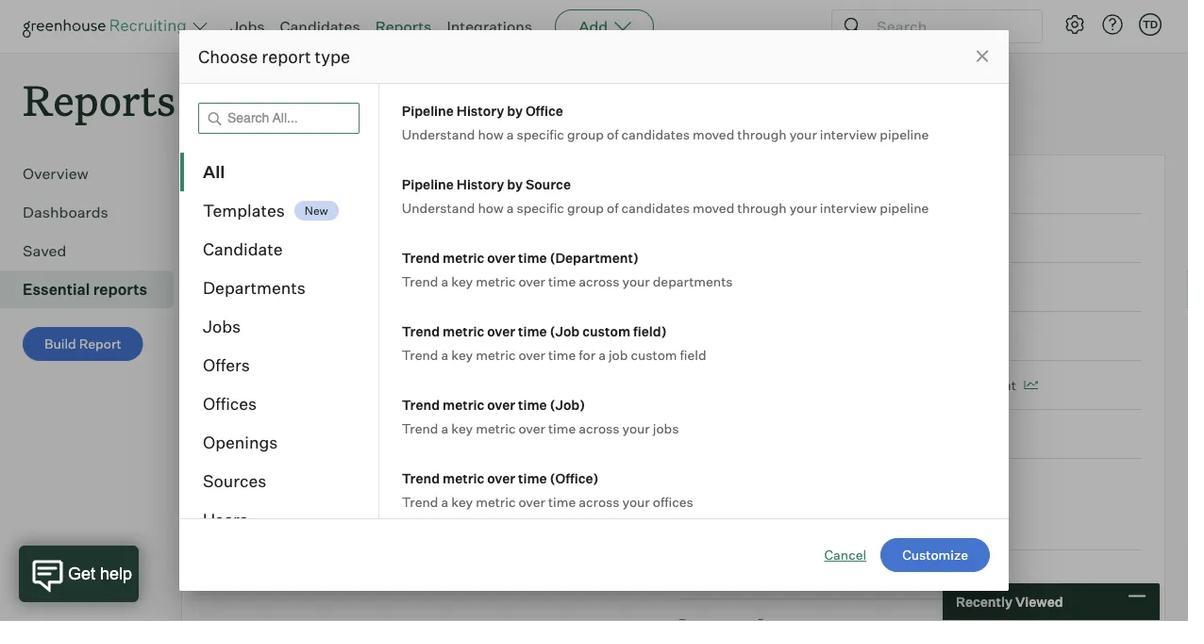 Task type: describe. For each thing, give the bounding box(es) containing it.
cancel link
[[824, 546, 866, 565]]

type
[[315, 46, 350, 67]]

see
[[206, 207, 229, 224]]

over up the trend metric over time (job custom field) trend a key metric over time for a job custom field
[[519, 273, 545, 290]]

scorecards
[[777, 279, 847, 296]]

essential reports
[[23, 280, 147, 299]]

1 trend from the top
[[402, 250, 440, 266]]

build report button
[[23, 328, 143, 362]]

openings
[[203, 433, 278, 453]]

personal
[[234, 231, 288, 247]]

0 vertical spatial and
[[333, 180, 360, 199]]

over up trend metric over time (office) trend a key metric over time across your offices
[[519, 420, 545, 437]]

candidates for pipeline history by source
[[621, 200, 690, 216]]

add
[[579, 17, 608, 36]]

Search text field
[[872, 13, 1025, 40]]

new
[[305, 204, 328, 218]]

available
[[789, 377, 846, 394]]

choose report type dialog
[[179, 12, 1009, 592]]

accomplishing
[[432, 207, 523, 224]]

customize button
[[881, 539, 990, 573]]

jobs
[[653, 420, 679, 437]]

icon chart image
[[1024, 381, 1038, 390]]

cancel
[[824, 547, 866, 564]]

reports link
[[375, 17, 432, 36]]

time to approve offer goal attainment link
[[678, 411, 1141, 460]]

your for trend metric over time (office) trend a key metric over time across your offices
[[622, 494, 650, 511]]

1 horizontal spatial candidate
[[849, 377, 912, 394]]

over left (job)
[[487, 397, 515, 413]]

saved link
[[23, 240, 166, 263]]

time to schedule available candidate goal attainment
[[678, 377, 1016, 394]]

templates
[[203, 201, 285, 221]]

essential
[[23, 280, 90, 299]]

2 vertical spatial and
[[291, 231, 314, 247]]

(job
[[550, 323, 580, 340]]

add button
[[555, 9, 654, 43]]

of for pipeline history by office
[[607, 126, 619, 142]]

are
[[330, 207, 350, 224]]

time to submit scorecards goal attainment link
[[678, 263, 1141, 313]]

over up activity
[[487, 470, 515, 487]]

offices
[[653, 494, 693, 511]]

8 trend from the top
[[402, 494, 438, 511]]

their
[[582, 207, 610, 224]]

0 horizontal spatial reports
[[23, 72, 176, 127]]

greenhouse recruiting image
[[23, 15, 193, 38]]

defining
[[353, 207, 403, 224]]

group for office
[[567, 126, 604, 142]]

pipeline history by source understand how a specific group of candidates moved through your interview pipeline
[[402, 176, 929, 216]]

stay on top of current recruiting activity
[[206, 517, 506, 536]]

reports
[[93, 280, 147, 299]]

4 trend from the top
[[402, 347, 438, 363]]

key for trend metric over time (job) trend a key metric over time across your jobs
[[451, 420, 473, 437]]

viewed
[[1015, 595, 1063, 611]]

for for (job
[[579, 347, 596, 363]]

customize
[[902, 547, 968, 564]]

time down (office)
[[548, 494, 576, 511]]

schedule
[[729, 377, 787, 394]]

your for trend metric over time (department) trend a key metric over time across your departments
[[622, 273, 650, 290]]

choose report type
[[198, 46, 350, 67]]

td button
[[1135, 9, 1165, 40]]

your inside pipeline history by office understand how a specific group of candidates moved through your interview pipeline
[[790, 126, 817, 142]]

build
[[44, 336, 76, 353]]

approve
[[729, 426, 781, 443]]

time down (job
[[548, 347, 576, 363]]

moved for pipeline history by office
[[693, 126, 734, 142]]

individuals
[[261, 207, 328, 224]]

for for metrics
[[562, 207, 579, 224]]

field)
[[633, 323, 667, 340]]

dashboards link
[[23, 201, 166, 224]]

jobs inside choose report type dialog
[[203, 317, 241, 337]]

how for office
[[478, 126, 504, 142]]

all
[[203, 162, 225, 183]]

time left (job)
[[518, 397, 547, 413]]

over down trend metric over time (job) trend a key metric over time across your jobs
[[519, 494, 545, 511]]

time to submit scorecards goal attainment
[[678, 279, 951, 296]]

pipeline for pipeline history by source
[[402, 176, 454, 193]]

pipeline inside 'link'
[[728, 518, 778, 534]]

submit
[[729, 279, 774, 296]]

time left (job
[[518, 323, 547, 340]]

sources
[[203, 471, 266, 492]]

candidates
[[280, 17, 360, 36]]

a for trend metric over time (job)
[[441, 420, 448, 437]]

trend metric over time (job custom field) trend a key metric over time for a job custom field
[[402, 323, 706, 363]]

1 vertical spatial custom
[[631, 347, 677, 363]]

interview for pipeline history by office understand how a specific group of candidates moved through your interview pipeline
[[820, 126, 877, 142]]

job
[[609, 347, 628, 363]]

through for pipeline history by source understand how a specific group of candidates moved through your interview pipeline
[[737, 200, 787, 216]]

time for time to submit scorecards goal attainment
[[678, 279, 710, 296]]

specific for source
[[517, 200, 564, 216]]

of for pipeline history by source
[[607, 200, 619, 216]]

choose
[[198, 46, 258, 67]]

recently
[[956, 595, 1013, 611]]

time to approve offer goal attainment
[[678, 426, 918, 443]]

attainment inside time to submit scorecards goal attainment link
[[881, 279, 951, 296]]

dashboards
[[23, 203, 108, 222]]

key for trend metric over time (department) trend a key metric over time across your departments
[[451, 273, 473, 290]]

moved for pipeline history by source
[[693, 200, 734, 216]]

pipeline history by office understand how a specific group of candidates moved through your interview pipeline
[[402, 102, 929, 142]]

understand goal and attainment metrics see how individuals are defining and accomplishing goals for their own personal and team development
[[206, 180, 610, 247]]

overview link
[[23, 162, 166, 185]]

6 trend from the top
[[402, 420, 438, 437]]

history for source
[[457, 176, 504, 193]]

field
[[680, 347, 706, 363]]

recruiting
[[369, 517, 445, 536]]

3 trend from the top
[[402, 323, 440, 340]]



Task type: vqa. For each thing, say whether or not it's contained in the screenshot.
Pipeline for Pipeline History by Office
yes



Task type: locate. For each thing, give the bounding box(es) containing it.
understand inside pipeline history by office understand how a specific group of candidates moved through your interview pipeline
[[402, 126, 475, 142]]

2 candidates from the top
[[621, 200, 690, 216]]

a inside trend metric over time (office) trend a key metric over time across your offices
[[441, 494, 448, 511]]

specific inside pipeline history by office understand how a specific group of candidates moved through your interview pipeline
[[517, 126, 564, 142]]

your inside trend metric over time (office) trend a key metric over time across your offices
[[622, 494, 650, 511]]

current right top
[[309, 517, 365, 536]]

1 by from the top
[[507, 102, 523, 119]]

how inside pipeline history by office understand how a specific group of candidates moved through your interview pipeline
[[478, 126, 504, 142]]

specific for office
[[517, 126, 564, 142]]

1 to from the top
[[713, 279, 726, 296]]

history
[[457, 102, 504, 119], [457, 176, 504, 193]]

of right top
[[291, 517, 306, 536]]

across down (job)
[[579, 420, 620, 437]]

1 vertical spatial interview
[[820, 200, 877, 216]]

1 vertical spatial and
[[406, 207, 430, 224]]

current
[[309, 517, 365, 536], [678, 518, 726, 534]]

1 horizontal spatial reports
[[375, 17, 432, 36]]

2 key from the top
[[451, 347, 473, 363]]

history inside pipeline history by office understand how a specific group of candidates moved through your interview pipeline
[[457, 102, 504, 119]]

moved
[[693, 126, 734, 142], [693, 200, 734, 216]]

across for trend metric over time (job)
[[579, 420, 620, 437]]

specific down source
[[517, 200, 564, 216]]

time
[[518, 250, 547, 266], [548, 273, 576, 290], [518, 323, 547, 340], [548, 347, 576, 363], [518, 397, 547, 413], [548, 420, 576, 437], [518, 470, 547, 487], [548, 494, 576, 511]]

job
[[805, 518, 828, 534]]

2 trend from the top
[[402, 273, 438, 290]]

key inside trend metric over time (job) trend a key metric over time across your jobs
[[451, 420, 473, 437]]

and up are
[[333, 180, 360, 199]]

3 key from the top
[[451, 420, 473, 437]]

group
[[567, 126, 604, 142], [567, 200, 604, 216]]

offices
[[203, 394, 257, 415]]

0 vertical spatial across
[[579, 273, 620, 290]]

a
[[506, 126, 514, 142], [506, 200, 514, 216], [441, 273, 448, 290], [441, 347, 448, 363], [598, 347, 606, 363], [441, 420, 448, 437], [441, 494, 448, 511]]

candidates for pipeline history by office
[[621, 126, 690, 142]]

metrics
[[450, 180, 505, 199]]

2 vertical spatial understand
[[402, 200, 475, 216]]

0 horizontal spatial and
[[291, 231, 314, 247]]

a for trend metric over time (office)
[[441, 494, 448, 511]]

1 interview from the top
[[820, 126, 877, 142]]

by for source
[[507, 176, 523, 193]]

0 vertical spatial reports
[[375, 17, 432, 36]]

a inside trend metric over time (job) trend a key metric over time across your jobs
[[441, 420, 448, 437]]

3 time from the top
[[678, 426, 710, 443]]

overview
[[23, 164, 89, 183]]

across for trend metric over time (office)
[[579, 494, 620, 511]]

how for source
[[478, 200, 504, 216]]

jobs link
[[230, 17, 265, 36]]

2 to from the top
[[713, 377, 726, 394]]

1 vertical spatial history
[[457, 176, 504, 193]]

candidates up pipeline history by source understand how a specific group of candidates moved through your interview pipeline
[[621, 126, 690, 142]]

0 vertical spatial custom
[[582, 323, 630, 340]]

group right goals
[[567, 200, 604, 216]]

2 group from the top
[[567, 200, 604, 216]]

history up the accomplishing on the top left of the page
[[457, 176, 504, 193]]

1 vertical spatial candidate
[[849, 377, 912, 394]]

1 horizontal spatial and
[[333, 180, 360, 199]]

across inside trend metric over time (office) trend a key metric over time across your offices
[[579, 494, 620, 511]]

integrations link
[[447, 17, 532, 36]]

time inside time to submit scorecards goal attainment link
[[678, 279, 710, 296]]

how up metrics
[[478, 126, 504, 142]]

time down goals
[[518, 250, 547, 266]]

through for pipeline history by office understand how a specific group of candidates moved through your interview pipeline
[[737, 126, 787, 142]]

0 vertical spatial pipeline
[[402, 102, 454, 119]]

1 vertical spatial understand
[[206, 180, 293, 199]]

1 vertical spatial candidates
[[621, 200, 690, 216]]

a for pipeline history by office
[[506, 126, 514, 142]]

0 vertical spatial candidates
[[621, 126, 690, 142]]

history for office
[[457, 102, 504, 119]]

metric
[[443, 250, 484, 266], [476, 273, 516, 290], [443, 323, 484, 340], [476, 347, 516, 363], [443, 397, 484, 413], [476, 420, 516, 437], [443, 470, 484, 487], [476, 494, 516, 511]]

for inside the trend metric over time (job custom field) trend a key metric over time for a job custom field
[[579, 347, 596, 363]]

stay
[[206, 517, 239, 536]]

2 time from the top
[[678, 377, 710, 394]]

through inside pipeline history by source understand how a specific group of candidates moved through your interview pipeline
[[737, 200, 787, 216]]

recently viewed
[[956, 595, 1063, 611]]

pipeline inside pipeline history by source understand how a specific group of candidates moved through your interview pipeline
[[402, 176, 454, 193]]

1 vertical spatial reports
[[23, 72, 176, 127]]

1 vertical spatial to
[[713, 377, 726, 394]]

over left (job
[[487, 323, 515, 340]]

your inside trend metric over time (department) trend a key metric over time across your departments
[[622, 273, 650, 290]]

and down individuals
[[291, 231, 314, 247]]

1 vertical spatial moved
[[693, 200, 734, 216]]

time left approve
[[678, 426, 710, 443]]

1 vertical spatial of
[[607, 200, 619, 216]]

essential reports link
[[23, 279, 166, 301]]

td
[[1143, 18, 1158, 31]]

1 time from the top
[[678, 279, 710, 296]]

2 history from the top
[[457, 176, 504, 193]]

current pipeline per job link
[[678, 516, 1141, 551]]

moved up pipeline history by source understand how a specific group of candidates moved through your interview pipeline
[[693, 126, 734, 142]]

how
[[478, 126, 504, 142], [478, 200, 504, 216], [232, 207, 258, 224]]

your for trend metric over time (job) trend a key metric over time across your jobs
[[622, 420, 650, 437]]

pipeline up defining at the left
[[402, 176, 454, 193]]

goal right offer
[[817, 426, 846, 443]]

0 vertical spatial for
[[562, 207, 579, 224]]

1 vertical spatial through
[[737, 200, 787, 216]]

over up trend metric over time (job) trend a key metric over time across your jobs
[[519, 347, 545, 363]]

a inside trend metric over time (department) trend a key metric over time across your departments
[[441, 273, 448, 290]]

reports
[[375, 17, 432, 36], [23, 72, 176, 127]]

trend metric over time (office) trend a key metric over time across your offices
[[402, 470, 693, 511]]

of inside pipeline history by source understand how a specific group of candidates moved through your interview pipeline
[[607, 200, 619, 216]]

team
[[317, 231, 349, 247]]

to left schedule
[[713, 377, 726, 394]]

0 vertical spatial jobs
[[230, 17, 265, 36]]

key inside the trend metric over time (job custom field) trend a key metric over time for a job custom field
[[451, 347, 473, 363]]

2 vertical spatial to
[[713, 426, 726, 443]]

time for time to schedule available candidate goal attainment
[[678, 377, 710, 394]]

to left approve
[[713, 426, 726, 443]]

history inside pipeline history by source understand how a specific group of candidates moved through your interview pipeline
[[457, 176, 504, 193]]

how right see
[[232, 207, 258, 224]]

your inside trend metric over time (job) trend a key metric over time across your jobs
[[622, 420, 650, 437]]

0 vertical spatial through
[[737, 126, 787, 142]]

time
[[678, 279, 710, 296], [678, 377, 710, 394], [678, 426, 710, 443]]

2 vertical spatial time
[[678, 426, 710, 443]]

own
[[206, 231, 231, 247]]

candidate up time to approve offer goal attainment link
[[849, 377, 912, 394]]

your
[[790, 126, 817, 142], [790, 200, 817, 216], [622, 273, 650, 290], [622, 420, 650, 437], [622, 494, 650, 511]]

2 across from the top
[[579, 420, 620, 437]]

2 vertical spatial pipeline
[[728, 518, 778, 534]]

of up pipeline history by source understand how a specific group of candidates moved through your interview pipeline
[[607, 126, 619, 142]]

activity
[[449, 517, 506, 536]]

key
[[451, 273, 473, 290], [451, 347, 473, 363], [451, 420, 473, 437], [451, 494, 473, 511]]

source
[[526, 176, 571, 193]]

custom up job
[[582, 323, 630, 340]]

integrations
[[447, 17, 532, 36]]

reports down 'greenhouse recruiting' "image"
[[23, 72, 176, 127]]

of
[[607, 126, 619, 142], [607, 200, 619, 216], [291, 517, 306, 536]]

of up (department)
[[607, 200, 619, 216]]

attainment inside understand goal and attainment metrics see how individuals are defining and accomplishing goals for their own personal and team development
[[363, 180, 447, 199]]

pipeline
[[880, 126, 929, 142], [880, 200, 929, 216]]

understand inside understand goal and attainment metrics see how individuals are defining and accomplishing goals for their own personal and team development
[[206, 180, 293, 199]]

goal up time to approve offer goal attainment link
[[915, 377, 943, 394]]

1 specific from the top
[[517, 126, 564, 142]]

a inside pipeline history by office understand how a specific group of candidates moved through your interview pipeline
[[506, 126, 514, 142]]

goal inside understand goal and attainment metrics see how individuals are defining and accomplishing goals for their own personal and team development
[[296, 180, 329, 199]]

2 through from the top
[[737, 200, 787, 216]]

understand up metrics
[[402, 126, 475, 142]]

0 vertical spatial interview
[[820, 126, 877, 142]]

moved up departments at the top of page
[[693, 200, 734, 216]]

candidate down the templates
[[203, 239, 283, 260]]

to for schedule
[[713, 377, 726, 394]]

interview inside pipeline history by source understand how a specific group of candidates moved through your interview pipeline
[[820, 200, 877, 216]]

for left "their" at the top
[[562, 207, 579, 224]]

key inside trend metric over time (department) trend a key metric over time across your departments
[[451, 273, 473, 290]]

pipeline inside pipeline history by office understand how a specific group of candidates moved through your interview pipeline
[[402, 102, 454, 119]]

key for trend metric over time (office) trend a key metric over time across your offices
[[451, 494, 473, 511]]

saved
[[23, 242, 66, 261]]

interview inside pipeline history by office understand how a specific group of candidates moved through your interview pipeline
[[820, 126, 877, 142]]

and up development at the left top of the page
[[406, 207, 430, 224]]

4 key from the top
[[451, 494, 473, 511]]

candidates link
[[280, 17, 360, 36]]

0 vertical spatial group
[[567, 126, 604, 142]]

pipeline for pipeline history by office understand how a specific group of candidates moved through your interview pipeline
[[880, 126, 929, 142]]

for left job
[[579, 347, 596, 363]]

candidate inside choose report type dialog
[[203, 239, 283, 260]]

0 vertical spatial pipeline
[[880, 126, 929, 142]]

a for trend metric over time (department)
[[441, 273, 448, 290]]

0 horizontal spatial current
[[309, 517, 365, 536]]

specific inside pipeline history by source understand how a specific group of candidates moved through your interview pipeline
[[517, 200, 564, 216]]

2 vertical spatial across
[[579, 494, 620, 511]]

by inside pipeline history by office understand how a specific group of candidates moved through your interview pipeline
[[507, 102, 523, 119]]

1 through from the top
[[737, 126, 787, 142]]

0 vertical spatial specific
[[517, 126, 564, 142]]

group inside pipeline history by office understand how a specific group of candidates moved through your interview pipeline
[[567, 126, 604, 142]]

group up source
[[567, 126, 604, 142]]

specific down office
[[517, 126, 564, 142]]

on
[[242, 517, 261, 536]]

to for approve
[[713, 426, 726, 443]]

across
[[579, 273, 620, 290], [579, 420, 620, 437], [579, 494, 620, 511]]

interview
[[820, 126, 877, 142], [820, 200, 877, 216]]

0 vertical spatial to
[[713, 279, 726, 296]]

0 vertical spatial history
[[457, 102, 504, 119]]

candidate
[[203, 239, 283, 260], [849, 377, 912, 394]]

departments
[[203, 278, 306, 299]]

1 candidates from the top
[[621, 126, 690, 142]]

1 vertical spatial jobs
[[203, 317, 241, 337]]

2 vertical spatial of
[[291, 517, 306, 536]]

1 group from the top
[[567, 126, 604, 142]]

0 horizontal spatial candidate
[[203, 239, 283, 260]]

for inside understand goal and attainment metrics see how individuals are defining and accomplishing goals for their own personal and team development
[[562, 207, 579, 224]]

1 vertical spatial for
[[579, 347, 596, 363]]

pipeline inside pipeline history by office understand how a specific group of candidates moved through your interview pipeline
[[880, 126, 929, 142]]

moved inside pipeline history by office understand how a specific group of candidates moved through your interview pipeline
[[693, 126, 734, 142]]

1 vertical spatial pipeline
[[402, 176, 454, 193]]

how inside pipeline history by source understand how a specific group of candidates moved through your interview pipeline
[[478, 200, 504, 216]]

1 vertical spatial across
[[579, 420, 620, 437]]

jobs up offers
[[203, 317, 241, 337]]

offers
[[203, 355, 250, 376]]

key inside trend metric over time (office) trend a key metric over time across your offices
[[451, 494, 473, 511]]

reports right candidates link
[[375, 17, 432, 36]]

goals
[[526, 207, 559, 224]]

by left office
[[507, 102, 523, 119]]

understand for pipeline history by office
[[402, 126, 475, 142]]

pipeline inside pipeline history by source understand how a specific group of candidates moved through your interview pipeline
[[880, 200, 929, 216]]

1 vertical spatial time
[[678, 377, 710, 394]]

pipeline down reports link
[[402, 102, 454, 119]]

time left submit
[[678, 279, 710, 296]]

specific
[[517, 126, 564, 142], [517, 200, 564, 216]]

custom down field)
[[631, 347, 677, 363]]

3 to from the top
[[713, 426, 726, 443]]

1 horizontal spatial current
[[678, 518, 726, 534]]

and
[[333, 180, 360, 199], [406, 207, 430, 224], [291, 231, 314, 247]]

2 horizontal spatial and
[[406, 207, 430, 224]]

(department)
[[550, 250, 639, 266]]

departments
[[653, 273, 733, 290]]

across inside trend metric over time (department) trend a key metric over time across your departments
[[579, 273, 620, 290]]

0 vertical spatial of
[[607, 126, 619, 142]]

(job)
[[550, 397, 585, 413]]

1 vertical spatial specific
[[517, 200, 564, 216]]

group for source
[[567, 200, 604, 216]]

users
[[203, 510, 248, 531]]

pipeline left the "per"
[[728, 518, 778, 534]]

2 interview from the top
[[820, 200, 877, 216]]

custom
[[582, 323, 630, 340], [631, 347, 677, 363]]

history left office
[[457, 102, 504, 119]]

0 vertical spatial moved
[[693, 126, 734, 142]]

0 vertical spatial by
[[507, 102, 523, 119]]

Search All... text field
[[198, 103, 359, 134]]

how down metrics
[[478, 200, 504, 216]]

time left (office)
[[518, 470, 547, 487]]

group inside pipeline history by source understand how a specific group of candidates moved through your interview pipeline
[[567, 200, 604, 216]]

across inside trend metric over time (job) trend a key metric over time across your jobs
[[579, 420, 620, 437]]

by for office
[[507, 102, 523, 119]]

trend metric over time (job) trend a key metric over time across your jobs
[[402, 397, 679, 437]]

moved inside pipeline history by source understand how a specific group of candidates moved through your interview pipeline
[[693, 200, 734, 216]]

time down (job)
[[548, 420, 576, 437]]

development
[[351, 231, 432, 247]]

2 by from the top
[[507, 176, 523, 193]]

by inside pipeline history by source understand how a specific group of candidates moved through your interview pipeline
[[507, 176, 523, 193]]

time down field
[[678, 377, 710, 394]]

2 specific from the top
[[517, 200, 564, 216]]

current pipeline per job
[[678, 518, 828, 534]]

through inside pipeline history by office understand how a specific group of candidates moved through your interview pipeline
[[737, 126, 787, 142]]

to left submit
[[713, 279, 726, 296]]

pipeline for pipeline history by source understand how a specific group of candidates moved through your interview pipeline
[[880, 200, 929, 216]]

over down the accomplishing on the top left of the page
[[487, 250, 515, 266]]

1 across from the top
[[579, 273, 620, 290]]

0 vertical spatial time
[[678, 279, 710, 296]]

1 vertical spatial group
[[567, 200, 604, 216]]

candidates
[[621, 126, 690, 142], [621, 200, 690, 216]]

across down (department)
[[579, 273, 620, 290]]

offer
[[784, 426, 815, 443]]

of inside pipeline history by office understand how a specific group of candidates moved through your interview pipeline
[[607, 126, 619, 142]]

for
[[562, 207, 579, 224], [579, 347, 596, 363]]

candidates inside pipeline history by source understand how a specific group of candidates moved through your interview pipeline
[[621, 200, 690, 216]]

pipeline
[[402, 102, 454, 119], [402, 176, 454, 193], [728, 518, 778, 534]]

current down offices
[[678, 518, 726, 534]]

goal up "new"
[[296, 180, 329, 199]]

3 across from the top
[[579, 494, 620, 511]]

1 vertical spatial pipeline
[[880, 200, 929, 216]]

report
[[79, 336, 121, 353]]

pipeline for pipeline history by office
[[402, 102, 454, 119]]

by
[[507, 102, 523, 119], [507, 176, 523, 193]]

time inside time to approve offer goal attainment link
[[678, 426, 710, 443]]

candidates right "their" at the top
[[621, 200, 690, 216]]

5 trend from the top
[[402, 397, 440, 413]]

1 history from the top
[[457, 102, 504, 119]]

top
[[264, 517, 288, 536]]

understand for pipeline history by source
[[402, 200, 475, 216]]

time down (department)
[[548, 273, 576, 290]]

7 trend from the top
[[402, 470, 440, 487]]

goal right scorecards
[[850, 279, 878, 296]]

a for pipeline history by source
[[506, 200, 514, 216]]

per
[[781, 518, 802, 534]]

0 vertical spatial candidate
[[203, 239, 283, 260]]

2 moved from the top
[[693, 200, 734, 216]]

configure image
[[1064, 13, 1086, 36]]

time for time to approve offer goal attainment
[[678, 426, 710, 443]]

understand up the templates
[[206, 180, 293, 199]]

your inside pipeline history by source understand how a specific group of candidates moved through your interview pipeline
[[790, 200, 817, 216]]

across for trend metric over time (department)
[[579, 273, 620, 290]]

how inside understand goal and attainment metrics see how individuals are defining and accomplishing goals for their own personal and team development
[[232, 207, 258, 224]]

1 pipeline from the top
[[880, 126, 929, 142]]

jobs up choose
[[230, 17, 265, 36]]

goal
[[296, 180, 329, 199], [850, 279, 878, 296], [915, 377, 943, 394], [817, 426, 846, 443]]

understand inside pipeline history by source understand how a specific group of candidates moved through your interview pipeline
[[402, 200, 475, 216]]

understand down metrics
[[402, 200, 475, 216]]

build report
[[44, 336, 121, 353]]

(office)
[[550, 470, 599, 487]]

jobs
[[230, 17, 265, 36], [203, 317, 241, 337]]

trend metric over time (department) trend a key metric over time across your departments
[[402, 250, 733, 290]]

1 moved from the top
[[693, 126, 734, 142]]

report
[[262, 46, 311, 67]]

by left source
[[507, 176, 523, 193]]

to
[[713, 279, 726, 296], [713, 377, 726, 394], [713, 426, 726, 443]]

to for submit
[[713, 279, 726, 296]]

1 key from the top
[[451, 273, 473, 290]]

2 pipeline from the top
[[880, 200, 929, 216]]

candidates inside pipeline history by office understand how a specific group of candidates moved through your interview pipeline
[[621, 126, 690, 142]]

interview for pipeline history by source understand how a specific group of candidates moved through your interview pipeline
[[820, 200, 877, 216]]

td button
[[1139, 13, 1162, 36]]

0 vertical spatial understand
[[402, 126, 475, 142]]

1 vertical spatial by
[[507, 176, 523, 193]]

a inside pipeline history by source understand how a specific group of candidates moved through your interview pipeline
[[506, 200, 514, 216]]

attainment inside time to approve offer goal attainment link
[[849, 426, 918, 443]]

current inside 'link'
[[678, 518, 726, 534]]

office
[[526, 102, 563, 119]]

across down (office)
[[579, 494, 620, 511]]



